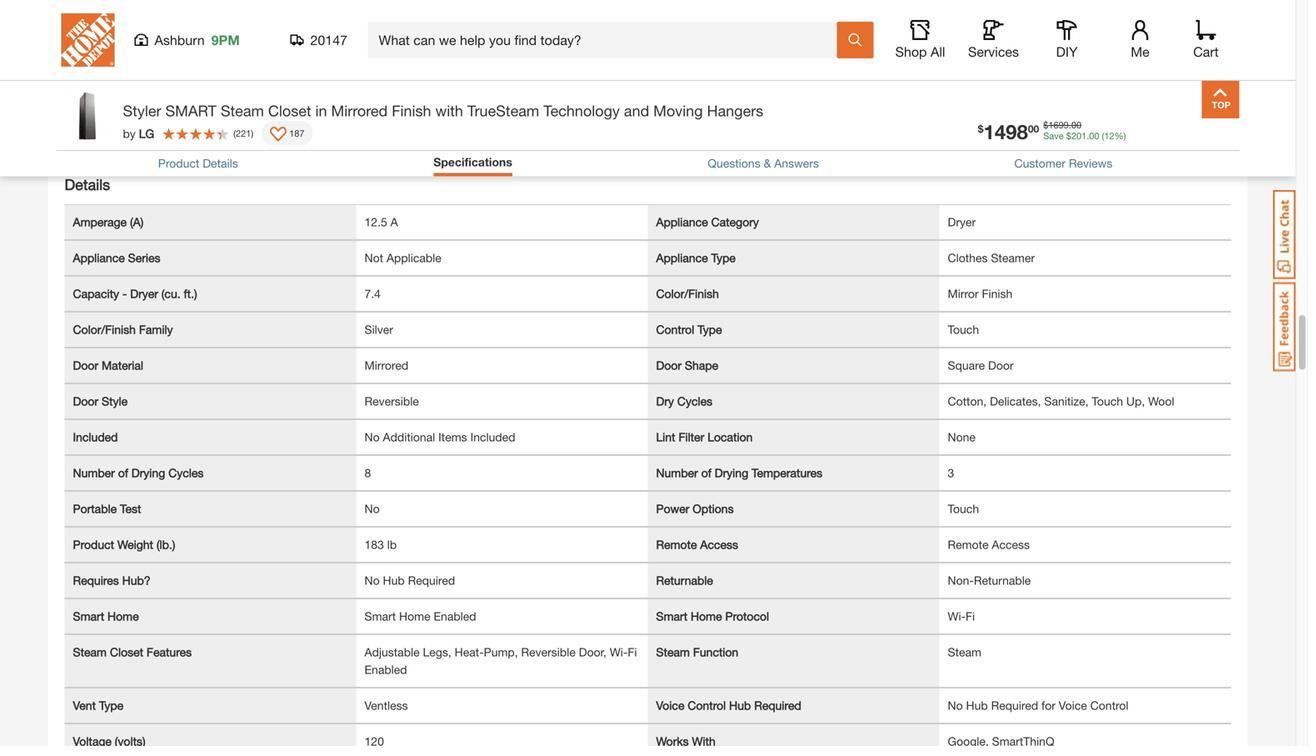 Task type: locate. For each thing, give the bounding box(es) containing it.
filter
[[679, 430, 705, 444]]

access up non-returnable
[[992, 538, 1030, 551]]

1 horizontal spatial included
[[471, 430, 516, 444]]

0 vertical spatial color/finish
[[656, 287, 719, 301]]

1 number from the left
[[73, 466, 115, 480]]

type right the vent on the left bottom of the page
[[99, 699, 124, 712]]

1 horizontal spatial voice
[[1059, 699, 1088, 712]]

2 smart from the left
[[365, 609, 396, 623]]

1 of from the left
[[118, 466, 128, 480]]

no hub required for voice control
[[948, 699, 1129, 712]]

voice down steam function at the bottom
[[656, 699, 685, 712]]

fi right 'door,' at the left bottom of the page
[[628, 645, 637, 659]]

drying
[[132, 466, 165, 480], [715, 466, 749, 480]]

1 horizontal spatial smart
[[365, 609, 396, 623]]

live chat image
[[1274, 190, 1296, 279]]

remote down power
[[656, 538, 697, 551]]

1 vertical spatial finish
[[982, 287, 1013, 301]]

hub for no hub required
[[383, 574, 405, 587]]

1 home from the left
[[108, 609, 139, 623]]

number for number of drying temperatures
[[656, 466, 698, 480]]

styler
[[123, 102, 161, 120]]

0 vertical spatial fi
[[966, 609, 975, 623]]

( inside $ 1498 00 $ 1699 . 00 save $ 201 . 00 ( 12 %)
[[1102, 130, 1105, 141]]

2 horizontal spatial 00
[[1090, 130, 1100, 141]]

0 horizontal spatial included
[[73, 430, 118, 444]]

1 horizontal spatial drying
[[715, 466, 749, 480]]

me
[[1131, 44, 1150, 60]]

of down lint filter location
[[702, 466, 712, 480]]

2 number from the left
[[656, 466, 698, 480]]

with
[[436, 102, 463, 120]]

appliance down "appliance category"
[[656, 251, 708, 265]]

72
[[365, 26, 378, 40]]

0 horizontal spatial dryer
[[130, 287, 158, 301]]

touch left the up,
[[1092, 394, 1124, 408]]

steam for steam closet features
[[73, 645, 107, 659]]

1 horizontal spatial remote access
[[948, 538, 1030, 551]]

by lg
[[123, 126, 154, 140]]

remote up the non-
[[948, 538, 989, 551]]

capacity
[[73, 287, 119, 301]]

hub down the function
[[729, 699, 751, 712]]

in
[[391, 98, 400, 111], [316, 102, 327, 120]]

1 vertical spatial color/finish
[[73, 323, 136, 336]]

appliance down the amperage
[[73, 251, 125, 265]]

voice right the for
[[1059, 699, 1088, 712]]

square door
[[948, 358, 1014, 372]]

of up "test"
[[118, 466, 128, 480]]

smart down the requires
[[73, 609, 104, 623]]

shop all button
[[894, 20, 947, 60]]

. left 12
[[1087, 130, 1090, 141]]

0 horizontal spatial enabled
[[365, 663, 407, 676]]

remote
[[656, 538, 697, 551], [948, 538, 989, 551]]

smart for smart home protocol
[[656, 609, 688, 623]]

1 horizontal spatial finish
[[982, 287, 1013, 301]]

2 horizontal spatial $
[[1067, 130, 1072, 141]]

1 vertical spatial reversible
[[521, 645, 576, 659]]

0 vertical spatial (in.)
[[152, 62, 171, 75]]

smart
[[73, 609, 104, 623], [365, 609, 396, 623], [656, 609, 688, 623]]

1 vertical spatial dryer
[[130, 287, 158, 301]]

2 horizontal spatial hub
[[966, 699, 988, 712]]

1699
[[1049, 119, 1069, 130]]

in right 17.5
[[391, 98, 400, 111]]

1 horizontal spatial enabled
[[434, 609, 476, 623]]

fi inside adjustable legs, heat-pump, reversible door, wi-fi enabled
[[628, 645, 637, 659]]

00 right 1699
[[1072, 119, 1082, 130]]

( left the )
[[233, 128, 236, 139]]

returnable up "wi-fi"
[[974, 574, 1031, 587]]

0 vertical spatial type
[[712, 251, 736, 265]]

control
[[656, 323, 695, 336], [688, 699, 726, 712], [1091, 699, 1129, 712]]

door shape
[[656, 358, 719, 372]]

20147
[[310, 32, 348, 48]]

steam left the function
[[656, 645, 690, 659]]

type for appliance type
[[712, 251, 736, 265]]

1 horizontal spatial reversible
[[521, 645, 576, 659]]

enabled
[[434, 609, 476, 623], [365, 663, 407, 676]]

door
[[73, 26, 98, 40], [73, 358, 98, 372], [656, 358, 682, 372], [989, 358, 1014, 372], [73, 394, 98, 408]]

control type
[[656, 323, 722, 336]]

2 horizontal spatial required
[[992, 699, 1039, 712]]

closet
[[268, 102, 311, 120], [110, 645, 143, 659]]

1 horizontal spatial dryer
[[948, 215, 976, 229]]

$ right save at the top of page
[[1067, 130, 1072, 141]]

weight
[[117, 538, 153, 551]]

steam down smart home
[[73, 645, 107, 659]]

2 horizontal spatial home
[[691, 609, 722, 623]]

1 smart from the left
[[73, 609, 104, 623]]

drying for temperatures
[[715, 466, 749, 480]]

1 vertical spatial (in.)
[[151, 98, 170, 111]]

closet down smart home
[[110, 645, 143, 659]]

1 horizontal spatial .
[[1087, 130, 1090, 141]]

product width (in.)
[[73, 98, 170, 111]]

0 vertical spatial cycles
[[678, 394, 713, 408]]

touch down 'mirror'
[[948, 323, 979, 336]]

product left width
[[73, 98, 114, 111]]

1 vertical spatial mirrored
[[365, 358, 409, 372]]

home for smart home enabled
[[399, 609, 431, 623]]

returnable up "smart home protocol"
[[656, 574, 713, 587]]

no for no
[[365, 502, 380, 516]]

2 vertical spatial touch
[[948, 502, 979, 516]]

2 horizontal spatial smart
[[656, 609, 688, 623]]

1 horizontal spatial hub
[[729, 699, 751, 712]]

wi-
[[948, 609, 966, 623], [610, 645, 628, 659]]

door for mirrored
[[73, 358, 98, 372]]

cycles right dry
[[678, 394, 713, 408]]

reversible
[[365, 394, 419, 408], [521, 645, 576, 659]]

)
[[251, 128, 254, 139]]

series
[[128, 251, 160, 265]]

cycles up (lb.)
[[168, 466, 204, 480]]

control right the for
[[1091, 699, 1129, 712]]

number up power
[[656, 466, 698, 480]]

1 horizontal spatial color/finish
[[656, 287, 719, 301]]

no for no additional items included
[[365, 430, 380, 444]]

&
[[764, 156, 771, 170]]

0 horizontal spatial wi-
[[610, 645, 628, 659]]

wi- right 'door,' at the left bottom of the page
[[610, 645, 628, 659]]

product down portable
[[73, 538, 114, 551]]

access
[[700, 538, 739, 551], [992, 538, 1030, 551]]

color/finish for color/finish
[[656, 287, 719, 301]]

requires hub?
[[73, 574, 151, 587]]

1 vertical spatial enabled
[[365, 663, 407, 676]]

me button
[[1114, 20, 1167, 60]]

ft.)
[[184, 287, 197, 301]]

material
[[102, 358, 143, 372]]

by
[[123, 126, 136, 140]]

pump,
[[484, 645, 518, 659]]

1 horizontal spatial number
[[656, 466, 698, 480]]

home down no hub required
[[399, 609, 431, 623]]

0 vertical spatial mirrored
[[331, 102, 388, 120]]

reversible up additional
[[365, 394, 419, 408]]

0 horizontal spatial access
[[700, 538, 739, 551]]

required for no hub required
[[408, 574, 455, 587]]

remote access up non-returnable
[[948, 538, 1030, 551]]

door left style
[[73, 394, 98, 408]]

depth
[[117, 62, 149, 75]]

3 home from the left
[[691, 609, 722, 623]]

0 horizontal spatial remote
[[656, 538, 697, 551]]

2 of from the left
[[702, 466, 712, 480]]

3 smart from the left
[[656, 609, 688, 623]]

finish right 'mirror'
[[982, 287, 1013, 301]]

drying down location
[[715, 466, 749, 480]]

details
[[203, 156, 238, 170], [65, 176, 110, 193]]

1 horizontal spatial wi-
[[948, 609, 966, 623]]

product down 'smart'
[[158, 156, 199, 170]]

color/finish up door material
[[73, 323, 136, 336]]

no
[[365, 430, 380, 444], [365, 502, 380, 516], [365, 574, 380, 587], [948, 699, 963, 712]]

mirrored down 20147
[[331, 102, 388, 120]]

(in.) right width
[[151, 98, 170, 111]]

(in.) right depth
[[152, 62, 171, 75]]

0 horizontal spatial fi
[[628, 645, 637, 659]]

steam up ( 221 ) on the left of page
[[221, 102, 264, 120]]

0 horizontal spatial smart
[[73, 609, 104, 623]]

0 horizontal spatial home
[[108, 609, 139, 623]]

fi
[[966, 609, 975, 623], [628, 645, 637, 659]]

. right save at the top of page
[[1069, 119, 1072, 130]]

2 home from the left
[[399, 609, 431, 623]]

17.5
[[365, 98, 387, 111]]

not
[[365, 251, 383, 265]]

1 vertical spatial cycles
[[168, 466, 204, 480]]

1 vertical spatial wi-
[[610, 645, 628, 659]]

00
[[1072, 119, 1082, 130], [1028, 123, 1040, 134], [1090, 130, 1100, 141]]

1 horizontal spatial access
[[992, 538, 1030, 551]]

$ left save at the top of page
[[978, 123, 984, 134]]

details down 221
[[203, 156, 238, 170]]

appliance type
[[656, 251, 736, 265]]

color/finish
[[656, 287, 719, 301], [73, 323, 136, 336]]

product for product weight (lb.)
[[73, 538, 114, 551]]

number up portable
[[73, 466, 115, 480]]

type down category
[[712, 251, 736, 265]]

00 left 12
[[1090, 130, 1100, 141]]

0 vertical spatial dryer
[[948, 215, 976, 229]]

home up steam closet features
[[108, 609, 139, 623]]

home
[[108, 609, 139, 623], [399, 609, 431, 623], [691, 609, 722, 623]]

1 horizontal spatial fi
[[966, 609, 975, 623]]

sanitize,
[[1045, 394, 1089, 408]]

type up "shape"
[[698, 323, 722, 336]]

adjustable
[[365, 645, 420, 659]]

wi- inside adjustable legs, heat-pump, reversible door, wi-fi enabled
[[610, 645, 628, 659]]

hub left the for
[[966, 699, 988, 712]]

0 horizontal spatial color/finish
[[73, 323, 136, 336]]

appliance up appliance type
[[656, 215, 708, 229]]

0 horizontal spatial closet
[[110, 645, 143, 659]]

door for reversible
[[73, 394, 98, 408]]

0 horizontal spatial voice
[[656, 699, 685, 712]]

1 horizontal spatial cycles
[[678, 394, 713, 408]]

1 horizontal spatial required
[[755, 699, 802, 712]]

0 horizontal spatial of
[[118, 466, 128, 480]]

door right square at the top right of page
[[989, 358, 1014, 372]]

access down options
[[700, 538, 739, 551]]

dryer right -
[[130, 287, 158, 301]]

0 horizontal spatial (
[[233, 128, 236, 139]]

reversible inside adjustable legs, heat-pump, reversible door, wi-fi enabled
[[521, 645, 576, 659]]

1 horizontal spatial (
[[1102, 130, 1105, 141]]

power options
[[656, 502, 734, 516]]

dryer
[[948, 215, 976, 229], [130, 287, 158, 301]]

0 horizontal spatial returnable
[[656, 574, 713, 587]]

$
[[1044, 119, 1049, 130], [978, 123, 984, 134], [1067, 130, 1072, 141]]

0 horizontal spatial hub
[[383, 574, 405, 587]]

0 horizontal spatial details
[[65, 176, 110, 193]]

1 vertical spatial fi
[[628, 645, 637, 659]]

steam
[[221, 102, 264, 120], [73, 645, 107, 659], [656, 645, 690, 659], [948, 645, 982, 659]]

1 access from the left
[[700, 538, 739, 551]]

included right items
[[471, 430, 516, 444]]

applicable
[[387, 251, 442, 265]]

height
[[149, 26, 183, 40]]

dryer up the 'clothes'
[[948, 215, 976, 229]]

door material
[[73, 358, 143, 372]]

wool
[[1149, 394, 1175, 408]]

shop all
[[896, 44, 946, 60]]

1 horizontal spatial remote
[[948, 538, 989, 551]]

temperatures
[[752, 466, 823, 480]]

drying up "test"
[[132, 466, 165, 480]]

in left 17.5
[[316, 102, 327, 120]]

top button
[[1202, 81, 1240, 118]]

0 horizontal spatial number
[[73, 466, 115, 480]]

cycles
[[678, 394, 713, 408], [168, 466, 204, 480]]

of
[[118, 466, 128, 480], [702, 466, 712, 480]]

touch down 3
[[948, 502, 979, 516]]

no additional items included
[[365, 430, 516, 444]]

0 horizontal spatial remote access
[[656, 538, 739, 551]]

cart
[[1194, 44, 1219, 60]]

mirrored down silver
[[365, 358, 409, 372]]

1 returnable from the left
[[656, 574, 713, 587]]

door for 72
[[73, 26, 98, 40]]

12
[[1105, 130, 1115, 141]]

1 horizontal spatial of
[[702, 466, 712, 480]]

0 horizontal spatial cycles
[[168, 466, 204, 480]]

.
[[1069, 119, 1072, 130], [1087, 130, 1090, 141]]

2 returnable from the left
[[974, 574, 1031, 587]]

product left depth
[[73, 62, 114, 75]]

0 horizontal spatial drying
[[132, 466, 165, 480]]

included down door style
[[73, 430, 118, 444]]

reversible left 'door,' at the left bottom of the page
[[521, 645, 576, 659]]

services button
[[967, 20, 1021, 60]]

1 drying from the left
[[132, 466, 165, 480]]

0 horizontal spatial required
[[408, 574, 455, 587]]

1 horizontal spatial returnable
[[974, 574, 1031, 587]]

lb
[[387, 538, 397, 551]]

0 vertical spatial finish
[[392, 102, 431, 120]]

diy
[[1057, 44, 1078, 60]]

0 horizontal spatial reversible
[[365, 394, 419, 408]]

1 vertical spatial details
[[65, 176, 110, 193]]

product weight (lb.)
[[73, 538, 175, 551]]

door left opening on the left top of page
[[73, 26, 98, 40]]

delicates,
[[990, 394, 1042, 408]]

hub down lb
[[383, 574, 405, 587]]

$ left the 201 on the right top
[[1044, 119, 1049, 130]]

0 horizontal spatial in
[[316, 102, 327, 120]]

type
[[712, 251, 736, 265], [698, 323, 722, 336], [99, 699, 124, 712]]

2 vertical spatial type
[[99, 699, 124, 712]]

What can we help you find today? search field
[[379, 23, 836, 58]]

door left material
[[73, 358, 98, 372]]

enabled down adjustable
[[365, 663, 407, 676]]

0 vertical spatial closet
[[268, 102, 311, 120]]

appliance for appliance series
[[73, 251, 125, 265]]

0 vertical spatial enabled
[[434, 609, 476, 623]]

ashburn
[[155, 32, 205, 48]]

hub?
[[122, 574, 151, 587]]

color/finish up control type
[[656, 287, 719, 301]]

for
[[1042, 699, 1056, 712]]

product details button
[[158, 156, 238, 170], [158, 156, 238, 170]]

00 left save at the top of page
[[1028, 123, 1040, 134]]

no for no hub required for voice control
[[948, 699, 963, 712]]

product
[[73, 62, 114, 75], [73, 98, 114, 111], [158, 156, 199, 170], [73, 538, 114, 551]]

color/finish for color/finish family
[[73, 323, 136, 336]]

closet up '187' dropdown button at the top left
[[268, 102, 311, 120]]

wi- down the non-
[[948, 609, 966, 623]]

finish right 17.5
[[392, 102, 431, 120]]

1 vertical spatial type
[[698, 323, 722, 336]]

1 horizontal spatial home
[[399, 609, 431, 623]]

steam down "wi-fi"
[[948, 645, 982, 659]]

0 horizontal spatial .
[[1069, 119, 1072, 130]]

2 drying from the left
[[715, 466, 749, 480]]

20147 button
[[290, 32, 348, 48]]

home up steam function at the bottom
[[691, 609, 722, 623]]

details up the amperage
[[65, 176, 110, 193]]

touch for power options
[[948, 502, 979, 516]]

9pm
[[211, 32, 240, 48]]

remote access down the power options
[[656, 538, 739, 551]]

door opening height (in.)
[[73, 26, 205, 40]]

0 vertical spatial details
[[203, 156, 238, 170]]

touch for control type
[[948, 323, 979, 336]]

( left "%)"
[[1102, 130, 1105, 141]]

appliance for appliance category
[[656, 215, 708, 229]]

enabled up the heat-
[[434, 609, 476, 623]]

questions & answers button
[[708, 156, 819, 170], [708, 156, 819, 170]]

smart up steam function at the bottom
[[656, 609, 688, 623]]

(
[[233, 128, 236, 139], [1102, 130, 1105, 141]]

0 vertical spatial touch
[[948, 323, 979, 336]]

smart home enabled
[[365, 609, 476, 623]]

smart up adjustable
[[365, 609, 396, 623]]

fi down the non-
[[966, 609, 975, 623]]

save
[[1044, 130, 1064, 141]]



Task type: vqa. For each thing, say whether or not it's contained in the screenshot.


Task type: describe. For each thing, give the bounding box(es) containing it.
mirror
[[948, 287, 979, 301]]

style
[[102, 394, 128, 408]]

shape
[[685, 358, 719, 372]]

1 horizontal spatial details
[[203, 156, 238, 170]]

(in.)
[[187, 26, 205, 40]]

smart for smart home enabled
[[365, 609, 396, 623]]

not applicable
[[365, 251, 442, 265]]

1 remote from the left
[[656, 538, 697, 551]]

family
[[139, 323, 173, 336]]

lint filter location
[[656, 430, 753, 444]]

smart home protocol
[[656, 609, 769, 623]]

201
[[1072, 130, 1087, 141]]

all
[[931, 44, 946, 60]]

portable test
[[73, 502, 141, 516]]

product details
[[158, 156, 238, 170]]

steamer
[[991, 251, 1035, 265]]

customer
[[1015, 156, 1066, 170]]

(a)
[[130, 215, 144, 229]]

ashburn 9pm
[[155, 32, 240, 48]]

of for temperatures
[[702, 466, 712, 480]]

17.5 in
[[365, 98, 400, 111]]

(cu.
[[162, 287, 181, 301]]

drying for cycles
[[132, 466, 165, 480]]

0 horizontal spatial $
[[978, 123, 984, 134]]

door left "shape"
[[656, 358, 682, 372]]

reviews
[[1069, 156, 1113, 170]]

product image image
[[60, 89, 115, 143]]

test
[[120, 502, 141, 516]]

1498
[[984, 119, 1028, 143]]

1 remote access from the left
[[656, 538, 739, 551]]

2 remote from the left
[[948, 538, 989, 551]]

steam for steam
[[948, 645, 982, 659]]

0 horizontal spatial finish
[[392, 102, 431, 120]]

and
[[624, 102, 650, 120]]

home for smart home protocol
[[691, 609, 722, 623]]

number for number of drying cycles
[[73, 466, 115, 480]]

1 horizontal spatial $
[[1044, 119, 1049, 130]]

shop
[[896, 44, 927, 60]]

lg
[[139, 126, 154, 140]]

opening
[[102, 26, 146, 40]]

power
[[656, 502, 690, 516]]

(in.) for product depth (in.)
[[152, 62, 171, 75]]

product for product depth (in.)
[[73, 62, 114, 75]]

voice control hub required
[[656, 699, 802, 712]]

diy button
[[1041, 20, 1094, 60]]

0 vertical spatial wi-
[[948, 609, 966, 623]]

221
[[236, 128, 251, 139]]

silver
[[365, 323, 393, 336]]

1 vertical spatial closet
[[110, 645, 143, 659]]

legs,
[[423, 645, 452, 659]]

appliance category
[[656, 215, 759, 229]]

type for control type
[[698, 323, 722, 336]]

1 horizontal spatial closet
[[268, 102, 311, 120]]

183 lb
[[365, 538, 397, 551]]

steam function
[[656, 645, 739, 659]]

hangers
[[707, 102, 764, 120]]

options
[[693, 502, 734, 516]]

control up door shape
[[656, 323, 695, 336]]

requires
[[73, 574, 119, 587]]

portable
[[73, 502, 117, 516]]

door,
[[579, 645, 607, 659]]

smart home
[[73, 609, 139, 623]]

location
[[708, 430, 753, 444]]

enabled inside adjustable legs, heat-pump, reversible door, wi-fi enabled
[[365, 663, 407, 676]]

0 vertical spatial reversible
[[365, 394, 419, 408]]

product for product width (in.)
[[73, 98, 114, 111]]

%)
[[1115, 130, 1127, 141]]

( 221 )
[[233, 128, 254, 139]]

truesteam
[[468, 102, 540, 120]]

type for vent type
[[99, 699, 124, 712]]

additional
[[383, 430, 435, 444]]

color/finish family
[[73, 323, 173, 336]]

moving
[[654, 102, 703, 120]]

home for smart home
[[108, 609, 139, 623]]

appliance for appliance type
[[656, 251, 708, 265]]

1 horizontal spatial 00
[[1072, 119, 1082, 130]]

number of drying temperatures
[[656, 466, 823, 480]]

capacity - dryer (cu. ft.)
[[73, 287, 197, 301]]

clothes steamer
[[948, 251, 1035, 265]]

feedback link image
[[1274, 282, 1296, 372]]

0 horizontal spatial 00
[[1028, 123, 1040, 134]]

the home depot logo image
[[61, 13, 115, 67]]

appliance series
[[73, 251, 160, 265]]

items
[[439, 430, 467, 444]]

steam closet features
[[73, 645, 192, 659]]

heat-
[[455, 645, 484, 659]]

display image
[[270, 127, 287, 143]]

smart for smart home
[[73, 609, 104, 623]]

answers
[[775, 156, 819, 170]]

non-returnable
[[948, 574, 1031, 587]]

187
[[289, 128, 305, 139]]

-
[[122, 287, 127, 301]]

dry
[[656, 394, 674, 408]]

1 horizontal spatial in
[[391, 98, 400, 111]]

1 included from the left
[[73, 430, 118, 444]]

mirror finish
[[948, 287, 1013, 301]]

required for no hub required for voice control
[[992, 699, 1039, 712]]

features
[[147, 645, 192, 659]]

vent type
[[73, 699, 124, 712]]

services
[[969, 44, 1019, 60]]

control down the function
[[688, 699, 726, 712]]

(lb.)
[[157, 538, 175, 551]]

product for product details
[[158, 156, 199, 170]]

2 access from the left
[[992, 538, 1030, 551]]

1 voice from the left
[[656, 699, 685, 712]]

no for no hub required
[[365, 574, 380, 587]]

(in.) for product width (in.)
[[151, 98, 170, 111]]

amperage
[[73, 215, 127, 229]]

1 vertical spatial touch
[[1092, 394, 1124, 408]]

of for cycles
[[118, 466, 128, 480]]

customer reviews
[[1015, 156, 1113, 170]]

door style
[[73, 394, 128, 408]]

3
[[948, 466, 955, 480]]

183
[[365, 538, 384, 551]]

steam for steam function
[[656, 645, 690, 659]]

2 included from the left
[[471, 430, 516, 444]]

amperage (a)
[[73, 215, 144, 229]]

number of drying cycles
[[73, 466, 204, 480]]

adjustable legs, heat-pump, reversible door, wi-fi enabled
[[365, 645, 637, 676]]

2 voice from the left
[[1059, 699, 1088, 712]]

hub for no hub required for voice control
[[966, 699, 988, 712]]

cotton,
[[948, 394, 987, 408]]

2 remote access from the left
[[948, 538, 1030, 551]]



